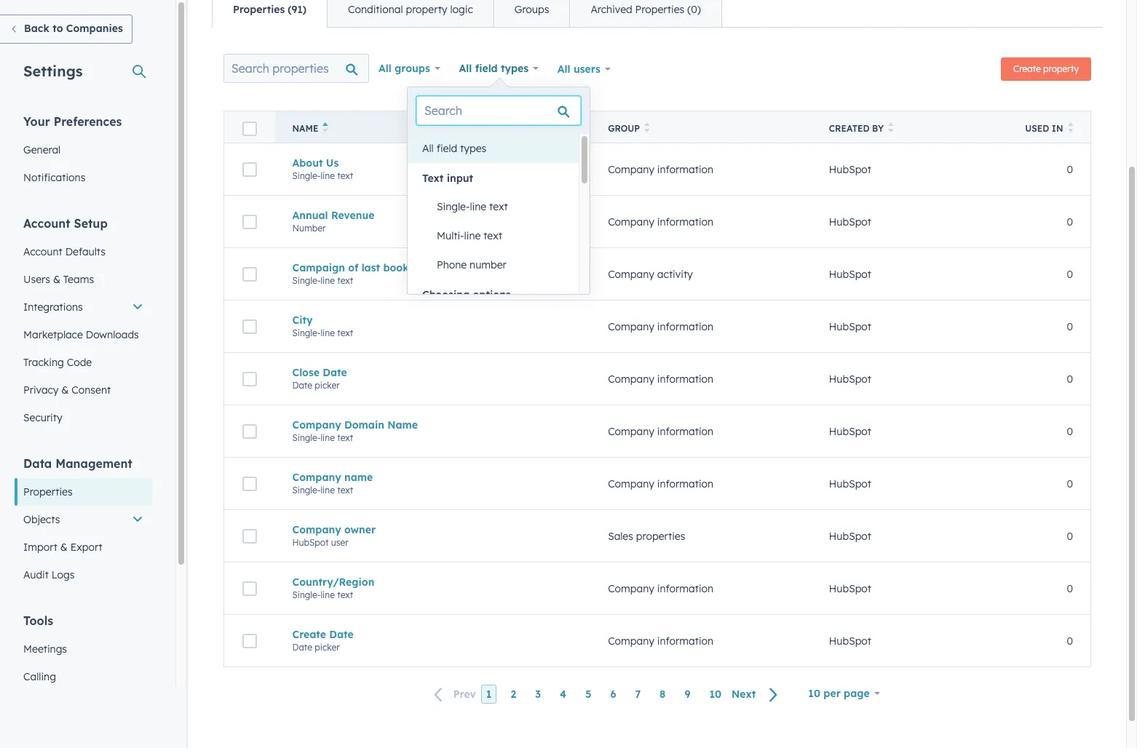 Task type: locate. For each thing, give the bounding box(es) containing it.
information for annual revenue
[[657, 215, 714, 228]]

9 0 from the top
[[1067, 582, 1073, 595]]

properties
[[233, 3, 285, 16], [635, 3, 685, 16], [23, 486, 73, 499]]

all for all users popup button
[[558, 63, 571, 76]]

6 button
[[605, 685, 621, 704]]

1 press to sort. image from the left
[[644, 122, 650, 133]]

1 company information from the top
[[608, 163, 714, 176]]

last
[[362, 261, 380, 274]]

line up the multi-line text
[[470, 200, 486, 213]]

press to sort. element for used in
[[1068, 122, 1073, 135]]

text inside 'city single-line text'
[[337, 327, 353, 338]]

create for property
[[1014, 63, 1041, 74]]

company
[[608, 163, 654, 176], [608, 215, 654, 228], [608, 268, 654, 281], [608, 320, 654, 333], [608, 372, 654, 386], [292, 418, 341, 431], [608, 425, 654, 438], [292, 471, 341, 484], [608, 477, 654, 490], [292, 523, 341, 536], [608, 582, 654, 595], [608, 635, 654, 648]]

settings
[[23, 62, 83, 80]]

company for country/region
[[608, 582, 654, 595]]

all for all groups popup button
[[379, 62, 392, 75]]

field up about us button
[[437, 142, 457, 155]]

10 button
[[704, 685, 727, 704]]

marketplace downloads link
[[15, 321, 152, 349]]

data
[[23, 456, 52, 471]]

privacy & consent
[[23, 384, 111, 397]]

1 horizontal spatial properties
[[233, 3, 285, 16]]

next
[[732, 688, 756, 701]]

name
[[344, 471, 373, 484]]

create property
[[1014, 63, 1079, 74]]

0 horizontal spatial press to sort. image
[[644, 122, 650, 133]]

line
[[321, 170, 335, 181], [470, 200, 486, 213], [464, 229, 481, 242], [321, 275, 335, 286], [321, 327, 335, 338], [321, 432, 335, 443], [321, 485, 335, 495], [321, 589, 335, 600]]

press to sort. element right by
[[888, 122, 894, 135]]

2 press to sort. element from the left
[[888, 122, 894, 135]]

10 inside "button"
[[709, 688, 722, 701]]

1 vertical spatial picker
[[315, 642, 340, 653]]

0 horizontal spatial 10
[[709, 688, 722, 701]]

3 press to sort. element from the left
[[1068, 122, 1073, 135]]

company for create date
[[608, 635, 654, 648]]

properties left the (91)
[[233, 3, 285, 16]]

picker
[[315, 380, 340, 391], [315, 642, 340, 653]]

text down domain
[[337, 432, 353, 443]]

press to sort. element right in
[[1068, 122, 1073, 135]]

picker down country/region single-line text at the left bottom of the page
[[315, 642, 340, 653]]

in
[[428, 261, 438, 274]]

press to sort. image inside group button
[[644, 122, 650, 133]]

domain
[[344, 418, 384, 431]]

text down the us
[[337, 170, 353, 181]]

4 button
[[555, 685, 572, 704]]

single- down about
[[292, 170, 321, 181]]

press to sort. image for created by
[[888, 122, 894, 133]]

properties left (0)
[[635, 3, 685, 16]]

text inside about us single-line text
[[337, 170, 353, 181]]

picker inside create date date picker
[[315, 642, 340, 653]]

your preferences element
[[15, 114, 152, 191]]

1 press to sort. element from the left
[[644, 122, 650, 135]]

property left logic at top
[[406, 3, 447, 16]]

line up company owner hubspot user on the bottom of page
[[321, 485, 335, 495]]

7 0 from the top
[[1067, 477, 1073, 490]]

1 horizontal spatial 10
[[808, 687, 821, 700]]

tab list
[[212, 0, 722, 28]]

account for account setup
[[23, 216, 70, 231]]

press to sort. element for group
[[644, 122, 650, 135]]

account
[[23, 216, 70, 231], [23, 245, 62, 258]]

0 horizontal spatial property
[[406, 3, 447, 16]]

& left export
[[60, 541, 68, 554]]

city button
[[292, 313, 573, 327]]

users & teams
[[23, 273, 94, 286]]

meetings link
[[15, 636, 152, 663]]

property inside tab list
[[406, 3, 447, 16]]

your preferences
[[23, 114, 122, 129]]

company for campaign of last booking in meetings tool
[[608, 268, 654, 281]]

0 for close date
[[1067, 372, 1073, 386]]

1 vertical spatial field
[[437, 142, 457, 155]]

multi-
[[437, 229, 464, 242]]

your
[[23, 114, 50, 129]]

text up close date date picker
[[337, 327, 353, 338]]

all left users
[[558, 63, 571, 76]]

7 button
[[630, 685, 646, 704]]

& right users
[[53, 273, 60, 286]]

properties inside data management element
[[23, 486, 73, 499]]

account setup
[[23, 216, 108, 231]]

2
[[511, 688, 516, 701]]

choosing options
[[422, 288, 511, 301]]

information for create date
[[657, 635, 714, 648]]

back
[[24, 22, 49, 35]]

close date button
[[292, 366, 573, 379]]

picker down close on the left of page
[[315, 380, 340, 391]]

ascending sort. press to sort descending. element
[[323, 122, 328, 135]]

company information for annual revenue
[[608, 215, 714, 228]]

company inside company owner hubspot user
[[292, 523, 341, 536]]

line up 'company name single-line text'
[[321, 432, 335, 443]]

single- up company owner hubspot user on the bottom of page
[[292, 485, 321, 495]]

1 horizontal spatial press to sort. image
[[888, 122, 894, 133]]

single-line text
[[437, 200, 508, 213]]

list box
[[408, 134, 590, 454]]

1 0 from the top
[[1067, 163, 1073, 176]]

single- down campaign
[[292, 275, 321, 286]]

create inside create date date picker
[[292, 628, 326, 641]]

0 vertical spatial account
[[23, 216, 70, 231]]

& inside data management element
[[60, 541, 68, 554]]

create up used
[[1014, 63, 1041, 74]]

0 vertical spatial &
[[53, 273, 60, 286]]

property up press to sort. icon
[[1043, 63, 1079, 74]]

8 0 from the top
[[1067, 530, 1073, 543]]

single- inside country/region single-line text
[[292, 589, 321, 600]]

4
[[560, 688, 567, 701]]

6 company information from the top
[[608, 477, 714, 490]]

0 horizontal spatial field
[[437, 142, 457, 155]]

general link
[[15, 136, 152, 164]]

1 information from the top
[[657, 163, 714, 176]]

press to sort. element right 'group'
[[644, 122, 650, 135]]

picker for close
[[315, 380, 340, 391]]

press to sort. element inside created by button
[[888, 122, 894, 135]]

create
[[1014, 63, 1041, 74], [292, 628, 326, 641]]

phone number
[[437, 258, 507, 272]]

all field types up search search box
[[459, 62, 529, 75]]

hubspot inside company owner hubspot user
[[292, 537, 329, 548]]

1 horizontal spatial create
[[1014, 63, 1041, 74]]

single- inside campaign of last booking in meetings tool single-line text
[[292, 275, 321, 286]]

2 company information from the top
[[608, 215, 714, 228]]

0 for country/region
[[1067, 582, 1073, 595]]

0 vertical spatial types
[[501, 62, 529, 75]]

name left ascending sort. press to sort descending. element
[[292, 123, 318, 134]]

10
[[808, 687, 821, 700], [709, 688, 722, 701]]

6 0 from the top
[[1067, 425, 1073, 438]]

0
[[1067, 163, 1073, 176], [1067, 215, 1073, 228], [1067, 268, 1073, 281], [1067, 320, 1073, 333], [1067, 372, 1073, 386], [1067, 425, 1073, 438], [1067, 477, 1073, 490], [1067, 530, 1073, 543], [1067, 582, 1073, 595], [1067, 635, 1073, 648]]

ascending sort. press to sort descending. image
[[323, 122, 328, 133]]

hubspot for close date
[[829, 372, 872, 386]]

1 vertical spatial types
[[460, 142, 487, 155]]

0 for company domain name
[[1067, 425, 1073, 438]]

tools element
[[15, 613, 152, 748]]

logic
[[450, 3, 473, 16]]

press to sort. image
[[644, 122, 650, 133], [888, 122, 894, 133]]

& right privacy
[[61, 384, 69, 397]]

single- down the "country/region"
[[292, 589, 321, 600]]

owner
[[344, 523, 376, 536]]

press to sort. element inside group button
[[644, 122, 650, 135]]

press to sort. image right 'group'
[[644, 122, 650, 133]]

country/region single-line text
[[292, 576, 374, 600]]

number
[[292, 222, 326, 233]]

1 vertical spatial name
[[387, 418, 418, 431]]

single- up 'company name single-line text'
[[292, 432, 321, 443]]

city single-line text
[[292, 313, 353, 338]]

text inside campaign of last booking in meetings tool single-line text
[[337, 275, 353, 286]]

teams
[[63, 273, 94, 286]]

4 company information from the top
[[608, 372, 714, 386]]

field inside button
[[437, 142, 457, 155]]

text down name
[[337, 485, 353, 495]]

types
[[501, 62, 529, 75], [460, 142, 487, 155]]

types inside button
[[460, 142, 487, 155]]

tracking
[[23, 356, 64, 369]]

7 information from the top
[[657, 582, 714, 595]]

tab panel
[[212, 27, 1103, 720]]

groups
[[515, 3, 549, 16]]

2 picker from the top
[[315, 642, 340, 653]]

options
[[473, 288, 511, 301]]

tool
[[491, 261, 511, 274]]

company inside company domain name single-line text
[[292, 418, 341, 431]]

0 vertical spatial create
[[1014, 63, 1041, 74]]

text down of
[[337, 275, 353, 286]]

name
[[292, 123, 318, 134], [387, 418, 418, 431]]

Search search field
[[416, 96, 581, 125]]

sales properties
[[608, 530, 685, 543]]

phone
[[437, 258, 467, 272]]

7 company information from the top
[[608, 582, 714, 595]]

1 vertical spatial account
[[23, 245, 62, 258]]

0 horizontal spatial types
[[460, 142, 487, 155]]

Search search field
[[224, 54, 369, 83]]

single- inside 'city single-line text'
[[292, 327, 321, 338]]

groups link
[[493, 0, 570, 27]]

1 horizontal spatial property
[[1043, 63, 1079, 74]]

4 0 from the top
[[1067, 320, 1073, 333]]

field up search search box
[[475, 62, 498, 75]]

& for teams
[[53, 273, 60, 286]]

country/region
[[292, 576, 374, 589]]

6 information from the top
[[657, 477, 714, 490]]

types up input
[[460, 142, 487, 155]]

10 right 9
[[709, 688, 722, 701]]

hubspot for company domain name
[[829, 425, 872, 438]]

account up users
[[23, 245, 62, 258]]

press to sort. element
[[644, 122, 650, 135], [888, 122, 894, 135], [1068, 122, 1073, 135]]

1 vertical spatial property
[[1043, 63, 1079, 74]]

about
[[292, 156, 323, 169]]

account up "account defaults"
[[23, 216, 70, 231]]

0 horizontal spatial press to sort. element
[[644, 122, 650, 135]]

create down country/region single-line text at the left bottom of the page
[[292, 628, 326, 641]]

used in button
[[1004, 111, 1091, 143]]

types up search search box
[[501, 62, 529, 75]]

10 inside "popup button"
[[808, 687, 821, 700]]

0 horizontal spatial create
[[292, 628, 326, 641]]

2 press to sort. image from the left
[[888, 122, 894, 133]]

1 account from the top
[[23, 216, 70, 231]]

5 information from the top
[[657, 425, 714, 438]]

1 horizontal spatial types
[[501, 62, 529, 75]]

all left groups
[[379, 62, 392, 75]]

1 vertical spatial create
[[292, 628, 326, 641]]

company for city
[[608, 320, 654, 333]]

10 left per
[[808, 687, 821, 700]]

2 horizontal spatial press to sort. element
[[1068, 122, 1073, 135]]

0 horizontal spatial name
[[292, 123, 318, 134]]

name button
[[275, 111, 591, 143]]

single- down text input
[[437, 200, 470, 213]]

1 horizontal spatial press to sort. element
[[888, 122, 894, 135]]

list box containing all field types
[[408, 134, 590, 454]]

properties link
[[15, 478, 152, 506]]

line down the single-line text
[[464, 229, 481, 242]]

activity
[[657, 268, 693, 281]]

company owner hubspot user
[[292, 523, 376, 548]]

users & teams link
[[15, 266, 152, 293]]

create inside button
[[1014, 63, 1041, 74]]

line inside 'city single-line text'
[[321, 327, 335, 338]]

country/region button
[[292, 576, 573, 589]]

2 information from the top
[[657, 215, 714, 228]]

3 0 from the top
[[1067, 268, 1073, 281]]

0 horizontal spatial properties
[[23, 486, 73, 499]]

text down the "country/region"
[[337, 589, 353, 600]]

tools
[[23, 614, 53, 628]]

10 0 from the top
[[1067, 635, 1073, 648]]

all up about us button
[[422, 142, 434, 155]]

create property button
[[1001, 58, 1091, 81]]

press to sort. image for group
[[644, 122, 650, 133]]

line down campaign
[[321, 275, 335, 286]]

all inside all users popup button
[[558, 63, 571, 76]]

create date date picker
[[292, 628, 354, 653]]

8 company information from the top
[[608, 635, 714, 648]]

press to sort. image right by
[[888, 122, 894, 133]]

1 horizontal spatial name
[[387, 418, 418, 431]]

all field types up about us button
[[422, 142, 487, 155]]

company information
[[608, 163, 714, 176], [608, 215, 714, 228], [608, 320, 714, 333], [608, 372, 714, 386], [608, 425, 714, 438], [608, 477, 714, 490], [608, 582, 714, 595], [608, 635, 714, 648]]

press to sort. element inside used in button
[[1068, 122, 1073, 135]]

all for all field types popup button
[[459, 62, 472, 75]]

hubspot for campaign of last booking in meetings tool
[[829, 268, 872, 281]]

5 0 from the top
[[1067, 372, 1073, 386]]

0 vertical spatial all field types
[[459, 62, 529, 75]]

2 0 from the top
[[1067, 215, 1073, 228]]

4 information from the top
[[657, 372, 714, 386]]

line up close date date picker
[[321, 327, 335, 338]]

single- inside about us single-line text
[[292, 170, 321, 181]]

press to sort. image inside created by button
[[888, 122, 894, 133]]

properties up the objects
[[23, 486, 73, 499]]

text inside country/region single-line text
[[337, 589, 353, 600]]

8
[[660, 688, 666, 701]]

single- down the city
[[292, 327, 321, 338]]

property inside button
[[1043, 63, 1079, 74]]

back to companies link
[[0, 15, 132, 44]]

conditional
[[348, 3, 403, 16]]

text up number
[[484, 229, 502, 242]]

10 per page button
[[799, 679, 889, 708]]

line inside company domain name single-line text
[[321, 432, 335, 443]]

hubspot for annual revenue
[[829, 215, 872, 228]]

3 information from the top
[[657, 320, 714, 333]]

all inside all groups popup button
[[379, 62, 392, 75]]

3 company information from the top
[[608, 320, 714, 333]]

0 vertical spatial property
[[406, 3, 447, 16]]

(0)
[[687, 3, 701, 16]]

hubspot
[[829, 163, 872, 176], [829, 215, 872, 228], [829, 268, 872, 281], [829, 320, 872, 333], [829, 372, 872, 386], [829, 425, 872, 438], [829, 477, 872, 490], [829, 530, 872, 543], [292, 537, 329, 548], [829, 582, 872, 595], [829, 635, 872, 648]]

choosing
[[422, 288, 470, 301]]

single- inside 'company name single-line text'
[[292, 485, 321, 495]]

picker inside close date date picker
[[315, 380, 340, 391]]

0 vertical spatial field
[[475, 62, 498, 75]]

1 horizontal spatial field
[[475, 62, 498, 75]]

0 vertical spatial name
[[292, 123, 318, 134]]

single-
[[292, 170, 321, 181], [437, 200, 470, 213], [292, 275, 321, 286], [292, 327, 321, 338], [292, 432, 321, 443], [292, 485, 321, 495], [292, 589, 321, 600]]

create for date
[[292, 628, 326, 641]]

all inside all field types button
[[422, 142, 434, 155]]

5 company information from the top
[[608, 425, 714, 438]]

1 vertical spatial all field types
[[422, 142, 487, 155]]

2 vertical spatial &
[[60, 541, 68, 554]]

setup
[[74, 216, 108, 231]]

used
[[1025, 123, 1049, 134]]

1 picker from the top
[[315, 380, 340, 391]]

0 for company owner
[[1067, 530, 1073, 543]]

1 vertical spatial &
[[61, 384, 69, 397]]

8 information from the top
[[657, 635, 714, 648]]

line down the us
[[321, 170, 335, 181]]

company information for close date
[[608, 372, 714, 386]]

& for consent
[[61, 384, 69, 397]]

all right groups
[[459, 62, 472, 75]]

0 vertical spatial picker
[[315, 380, 340, 391]]

company inside 'company name single-line text'
[[292, 471, 341, 484]]

2 account from the top
[[23, 245, 62, 258]]

consent
[[72, 384, 111, 397]]

0 for campaign of last booking in meetings tool
[[1067, 268, 1073, 281]]

name right domain
[[387, 418, 418, 431]]

0 for create date
[[1067, 635, 1073, 648]]

line down the "country/region"
[[321, 589, 335, 600]]

all inside all field types popup button
[[459, 62, 472, 75]]

privacy
[[23, 384, 59, 397]]



Task type: describe. For each thing, give the bounding box(es) containing it.
company information for city
[[608, 320, 714, 333]]

choosing options button
[[408, 282, 579, 307]]

0 for company name
[[1067, 477, 1073, 490]]

privacy & consent link
[[15, 376, 152, 404]]

information for company domain name
[[657, 425, 714, 438]]

company for close date
[[608, 372, 654, 386]]

objects
[[23, 513, 60, 526]]

all field types inside all field types popup button
[[459, 62, 529, 75]]

company for company name
[[608, 477, 654, 490]]

2 horizontal spatial properties
[[635, 3, 685, 16]]

multi-line text
[[437, 229, 502, 242]]

properties for properties
[[23, 486, 73, 499]]

company name button
[[292, 471, 573, 484]]

pagination navigation
[[426, 685, 787, 704]]

management
[[55, 456, 132, 471]]

name inside button
[[292, 123, 318, 134]]

all field types inside all field types button
[[422, 142, 487, 155]]

information for city
[[657, 320, 714, 333]]

hubspot for create date
[[829, 635, 872, 648]]

line inside single-line text button
[[470, 200, 486, 213]]

information for about us
[[657, 163, 714, 176]]

meetings
[[441, 261, 488, 274]]

information for company name
[[657, 477, 714, 490]]

downloads
[[86, 328, 139, 341]]

created by
[[829, 123, 884, 134]]

company for company domain name
[[608, 425, 654, 438]]

property for create
[[1043, 63, 1079, 74]]

information for country/region
[[657, 582, 714, 595]]

created
[[829, 123, 870, 134]]

2 button
[[506, 685, 521, 704]]

tracking code link
[[15, 349, 152, 376]]

0 for annual revenue
[[1067, 215, 1073, 228]]

line inside country/region single-line text
[[321, 589, 335, 600]]

10 per page
[[808, 687, 870, 700]]

10 for 10 per page
[[808, 687, 821, 700]]

text inside 'company name single-line text'
[[337, 485, 353, 495]]

properties (91) link
[[213, 0, 327, 27]]

prev button
[[426, 685, 481, 704]]

security link
[[15, 404, 152, 432]]

all users button
[[548, 54, 620, 84]]

6
[[610, 688, 616, 701]]

conditional property logic
[[348, 3, 473, 16]]

us
[[326, 156, 339, 169]]

line inside campaign of last booking in meetings tool single-line text
[[321, 275, 335, 286]]

calling link
[[15, 663, 152, 691]]

company information for company domain name
[[608, 425, 714, 438]]

properties for properties (91)
[[233, 3, 285, 16]]

campaign of last booking in meetings tool single-line text
[[292, 261, 511, 286]]

line inside multi-line text button
[[464, 229, 481, 242]]

company information for create date
[[608, 635, 714, 648]]

city
[[292, 313, 313, 327]]

line inside about us single-line text
[[321, 170, 335, 181]]

field inside popup button
[[475, 62, 498, 75]]

hubspot for company name
[[829, 477, 872, 490]]

booking
[[383, 261, 425, 274]]

tab list containing properties (91)
[[212, 0, 722, 28]]

9
[[685, 688, 690, 701]]

logs
[[52, 569, 75, 582]]

company for about us
[[608, 163, 654, 176]]

account for account defaults
[[23, 245, 62, 258]]

objects button
[[15, 506, 152, 534]]

single- inside button
[[437, 200, 470, 213]]

5 button
[[580, 685, 597, 704]]

name inside company domain name single-line text
[[387, 418, 418, 431]]

property for conditional
[[406, 3, 447, 16]]

code
[[67, 356, 92, 369]]

company information for country/region
[[608, 582, 714, 595]]

& for export
[[60, 541, 68, 554]]

company for annual revenue
[[608, 215, 654, 228]]

page
[[844, 687, 870, 700]]

used in
[[1025, 123, 1063, 134]]

types inside popup button
[[501, 62, 529, 75]]

account setup element
[[15, 216, 152, 432]]

company activity
[[608, 268, 693, 281]]

about us button
[[292, 156, 573, 169]]

to
[[53, 22, 63, 35]]

0 for about us
[[1067, 163, 1073, 176]]

all field types button
[[450, 54, 548, 83]]

of
[[348, 261, 359, 274]]

company information for about us
[[608, 163, 714, 176]]

next button
[[727, 685, 787, 704]]

tab panel containing all groups
[[212, 27, 1103, 720]]

hubspot for company owner
[[829, 530, 872, 543]]

(91)
[[288, 3, 306, 16]]

general
[[23, 143, 61, 157]]

integrations
[[23, 301, 83, 314]]

back to companies
[[24, 22, 123, 35]]

data management element
[[15, 456, 152, 589]]

audit logs
[[23, 569, 75, 582]]

9 button
[[680, 685, 696, 704]]

group
[[608, 123, 640, 134]]

10 for 10
[[709, 688, 722, 701]]

line inside 'company name single-line text'
[[321, 485, 335, 495]]

about us single-line text
[[292, 156, 353, 181]]

3
[[535, 688, 541, 701]]

text
[[422, 172, 444, 185]]

5
[[585, 688, 591, 701]]

hubspot for about us
[[829, 163, 872, 176]]

notifications
[[23, 171, 85, 184]]

text input
[[422, 172, 473, 185]]

press to sort. element for created by
[[888, 122, 894, 135]]

account defaults link
[[15, 238, 152, 266]]

company owner button
[[292, 523, 573, 536]]

company information for company name
[[608, 477, 714, 490]]

user
[[331, 537, 349, 548]]

hubspot for country/region
[[829, 582, 872, 595]]

hubspot for city
[[829, 320, 872, 333]]

information for close date
[[657, 372, 714, 386]]

users
[[23, 273, 50, 286]]

defaults
[[65, 245, 106, 258]]

create date button
[[292, 628, 573, 641]]

integrations button
[[15, 293, 152, 321]]

campaign of last booking in meetings tool button
[[292, 261, 573, 274]]

number
[[470, 258, 507, 272]]

revenue
[[331, 209, 375, 222]]

in
[[1052, 123, 1063, 134]]

text inside company domain name single-line text
[[337, 432, 353, 443]]

companies
[[66, 22, 123, 35]]

per
[[824, 687, 841, 700]]

multi-line text button
[[422, 221, 579, 250]]

campaign
[[292, 261, 345, 274]]

3 button
[[530, 685, 546, 704]]

company domain name single-line text
[[292, 418, 418, 443]]

single-line text button
[[422, 192, 579, 221]]

text down text input button
[[489, 200, 508, 213]]

annual revenue button
[[292, 209, 573, 222]]

data management
[[23, 456, 132, 471]]

0 for city
[[1067, 320, 1073, 333]]

single- inside company domain name single-line text
[[292, 432, 321, 443]]

press to sort. image
[[1068, 122, 1073, 133]]

marketplace downloads
[[23, 328, 139, 341]]

picker for create
[[315, 642, 340, 653]]

8 button
[[655, 685, 671, 704]]

meetings
[[23, 643, 67, 656]]

annual
[[292, 209, 328, 222]]

by
[[872, 123, 884, 134]]



Task type: vqa. For each thing, say whether or not it's contained in the screenshot.


